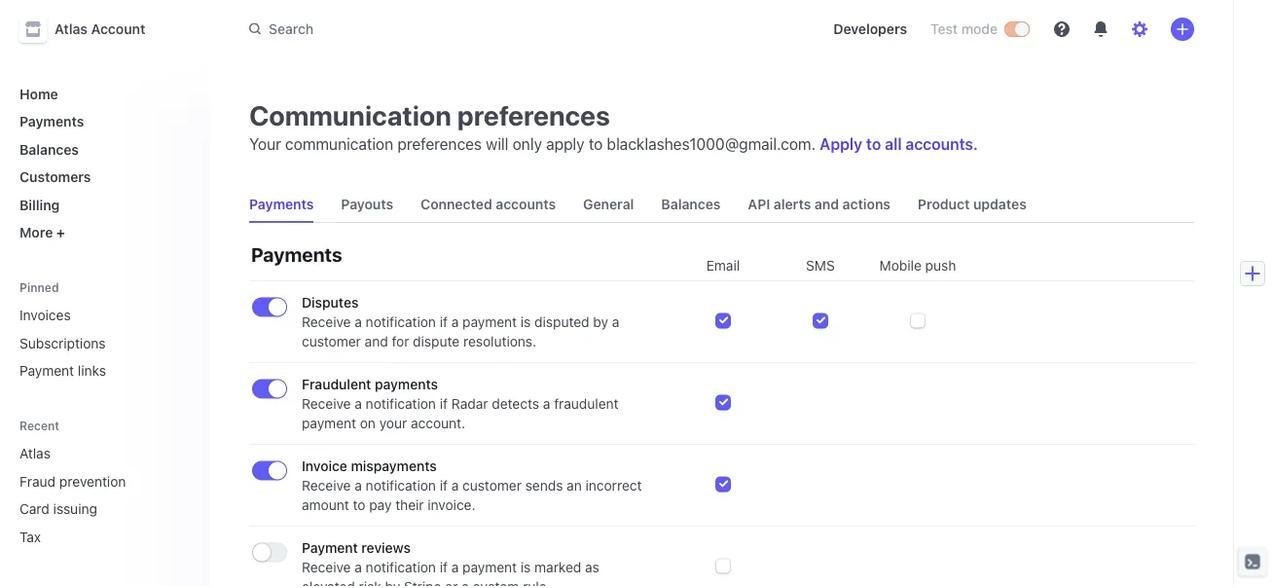 Task type: describe. For each thing, give the bounding box(es) containing it.
balances inside tab list
[[662, 196, 721, 212]]

more
[[19, 224, 53, 241]]

payment links link
[[12, 355, 195, 387]]

for
[[392, 333, 409, 350]]

recent
[[19, 419, 60, 433]]

subscriptions link
[[12, 327, 195, 359]]

customer inside invoice mispayments receive a notification if a customer sends an incorrect amount to pay their invoice.
[[463, 478, 522, 494]]

disputes receive a notification if a payment is disputed by a customer and for dispute resolutions.
[[302, 295, 620, 350]]

billing link
[[12, 189, 195, 221]]

customers link
[[12, 161, 195, 193]]

payment for payment links
[[19, 363, 74, 379]]

invoices
[[19, 307, 71, 323]]

resolutions.
[[463, 333, 537, 350]]

is inside payment reviews receive a notification if a payment is marked as elevated risk by stripe or a custom rule.
[[521, 559, 531, 575]]

communication preferences your communication preferences will only apply to blacklashes1000@gmail.com. apply to all accounts.
[[249, 99, 978, 153]]

prevention
[[59, 473, 126, 489]]

0 horizontal spatial payments link
[[12, 106, 195, 137]]

tax
[[19, 529, 41, 545]]

1 horizontal spatial payments link
[[242, 187, 322, 222]]

invoice
[[302, 458, 347, 474]]

reviews
[[362, 540, 411, 556]]

a up dispute
[[452, 314, 459, 330]]

an
[[567, 478, 582, 494]]

only
[[513, 135, 542, 153]]

a right or
[[462, 579, 469, 586]]

custom
[[473, 579, 519, 586]]

payment inside payment reviews receive a notification if a payment is marked as elevated risk by stripe or a custom rule.
[[463, 559, 517, 575]]

communication
[[285, 135, 394, 153]]

blacklashes1000@gmail.com.
[[607, 135, 816, 153]]

api alerts and actions
[[748, 196, 891, 212]]

atlas link
[[12, 438, 168, 469]]

alerts
[[774, 196, 811, 212]]

payments
[[375, 376, 438, 392]]

elevated
[[302, 579, 355, 586]]

product updates
[[918, 196, 1027, 212]]

rule.
[[523, 579, 551, 586]]

1 horizontal spatial balances link
[[654, 187, 729, 222]]

apply
[[820, 135, 863, 153]]

on
[[360, 415, 376, 431]]

disputes
[[302, 295, 359, 311]]

apply to all accounts. button
[[820, 135, 978, 153]]

connected accounts link
[[413, 187, 564, 222]]

their
[[396, 497, 424, 513]]

fraudulent
[[302, 376, 371, 392]]

home link
[[12, 78, 195, 110]]

your
[[379, 415, 407, 431]]

card issuing link
[[12, 493, 168, 525]]

incorrect
[[586, 478, 642, 494]]

mispayments
[[351, 458, 437, 474]]

notifications image
[[1093, 21, 1109, 37]]

push
[[926, 258, 956, 274]]

general link
[[576, 187, 642, 222]]

dispute
[[413, 333, 460, 350]]

test mode
[[931, 21, 998, 37]]

actions
[[843, 196, 891, 212]]

fraud
[[19, 473, 56, 489]]

a up on
[[355, 396, 362, 412]]

Search text field
[[238, 11, 787, 47]]

issuing
[[53, 501, 97, 517]]

to inside invoice mispayments receive a notification if a customer sends an incorrect amount to pay their invoice.
[[353, 497, 366, 513]]

invoice.
[[428, 497, 476, 513]]

disputed
[[535, 314, 590, 330]]

product
[[918, 196, 970, 212]]

notification inside the disputes receive a notification if a payment is disputed by a customer and for dispute resolutions.
[[366, 314, 436, 330]]

a down mispayments
[[355, 478, 362, 494]]

payment inside fraudulent payments receive a notification if radar detects a fraudulent payment on your account.
[[302, 415, 356, 431]]

1 horizontal spatial to
[[589, 135, 603, 153]]

accounts.
[[906, 135, 978, 153]]

updates
[[974, 196, 1027, 212]]

connected
[[421, 196, 492, 212]]

settings image
[[1132, 21, 1148, 37]]

notification for mispayments
[[366, 478, 436, 494]]

stripe
[[404, 579, 441, 586]]

api
[[748, 196, 771, 212]]

account.
[[411, 415, 465, 431]]

invoices link
[[12, 299, 195, 331]]

connected accounts
[[421, 196, 556, 212]]

mobile push
[[880, 258, 956, 274]]

pinned
[[19, 281, 59, 294]]

1 vertical spatial payments
[[249, 196, 314, 212]]

atlas account
[[55, 21, 145, 37]]

payouts
[[341, 196, 394, 212]]

api alerts and actions link
[[740, 187, 899, 222]]

will
[[486, 135, 509, 153]]

radar
[[452, 396, 488, 412]]

subscriptions
[[19, 335, 106, 351]]

a right 'detects'
[[543, 396, 551, 412]]

as
[[585, 559, 600, 575]]

0 vertical spatial preferences
[[457, 99, 610, 131]]

notification for payments
[[366, 396, 436, 412]]

test
[[931, 21, 958, 37]]



Task type: vqa. For each thing, say whether or not it's contained in the screenshot.
CUSTOMERS Link
yes



Task type: locate. For each thing, give the bounding box(es) containing it.
receive for fraudulent
[[302, 396, 351, 412]]

a right disputed on the left bottom of page
[[612, 314, 620, 330]]

core navigation links element
[[12, 78, 195, 248]]

sends
[[526, 478, 563, 494]]

by right disputed on the left bottom of page
[[593, 314, 609, 330]]

1 horizontal spatial customer
[[463, 478, 522, 494]]

0 horizontal spatial balances
[[19, 141, 79, 157]]

if inside payment reviews receive a notification if a payment is marked as elevated risk by stripe or a custom rule.
[[440, 559, 448, 575]]

2 receive from the top
[[302, 396, 351, 412]]

and
[[815, 196, 839, 212], [365, 333, 388, 350]]

notification down payments
[[366, 396, 436, 412]]

notification inside invoice mispayments receive a notification if a customer sends an incorrect amount to pay their invoice.
[[366, 478, 436, 494]]

2 vertical spatial payments
[[251, 242, 342, 265]]

if up invoice.
[[440, 478, 448, 494]]

to left the "all"
[[867, 135, 882, 153]]

sms
[[806, 258, 835, 274]]

and inside the disputes receive a notification if a payment is disputed by a customer and for dispute resolutions.
[[365, 333, 388, 350]]

risk
[[359, 579, 381, 586]]

if up or
[[440, 559, 448, 575]]

1 vertical spatial by
[[385, 579, 400, 586]]

2 if from the top
[[440, 396, 448, 412]]

payment up the 'resolutions.'
[[463, 314, 517, 330]]

receive for payment
[[302, 559, 351, 575]]

a
[[355, 314, 362, 330], [452, 314, 459, 330], [612, 314, 620, 330], [355, 396, 362, 412], [543, 396, 551, 412], [355, 478, 362, 494], [452, 478, 459, 494], [355, 559, 362, 575], [452, 559, 459, 575], [462, 579, 469, 586]]

if for mispayments
[[440, 478, 448, 494]]

and inside "api alerts and actions" link
[[815, 196, 839, 212]]

is up rule.
[[521, 559, 531, 575]]

a up "risk"
[[355, 559, 362, 575]]

links
[[78, 363, 106, 379]]

atlas inside button
[[55, 21, 88, 37]]

if up dispute
[[440, 314, 448, 330]]

payment inside the disputes receive a notification if a payment is disputed by a customer and for dispute resolutions.
[[463, 314, 517, 330]]

preferences up the only
[[457, 99, 610, 131]]

detects
[[492, 396, 539, 412]]

payments
[[19, 113, 84, 130], [249, 196, 314, 212], [251, 242, 342, 265]]

amount
[[302, 497, 349, 513]]

developers link
[[826, 14, 915, 45]]

pay
[[369, 497, 392, 513]]

payment up custom in the bottom of the page
[[463, 559, 517, 575]]

payouts link
[[333, 187, 401, 222]]

receive down fraudulent
[[302, 396, 351, 412]]

by right "risk"
[[385, 579, 400, 586]]

customer down disputes
[[302, 333, 361, 350]]

more +
[[19, 224, 65, 241]]

developers
[[834, 21, 908, 37]]

atlas
[[55, 21, 88, 37], [19, 445, 51, 462]]

pinned element
[[12, 299, 195, 387]]

and right the alerts
[[815, 196, 839, 212]]

all
[[885, 135, 902, 153]]

by inside payment reviews receive a notification if a payment is marked as elevated risk by stripe or a custom rule.
[[385, 579, 400, 586]]

0 vertical spatial customer
[[302, 333, 361, 350]]

payment inside payment reviews receive a notification if a payment is marked as elevated risk by stripe or a custom rule.
[[302, 540, 358, 556]]

card issuing
[[19, 501, 97, 517]]

1 vertical spatial balances link
[[654, 187, 729, 222]]

atlas left account
[[55, 21, 88, 37]]

invoice mispayments receive a notification if a customer sends an incorrect amount to pay their invoice.
[[302, 458, 642, 513]]

communication
[[249, 99, 452, 131]]

0 horizontal spatial payment
[[19, 363, 74, 379]]

1 if from the top
[[440, 314, 448, 330]]

0 horizontal spatial and
[[365, 333, 388, 350]]

0 vertical spatial is
[[521, 314, 531, 330]]

receive inside fraudulent payments receive a notification if radar detects a fraudulent payment on your account.
[[302, 396, 351, 412]]

1 horizontal spatial and
[[815, 196, 839, 212]]

atlas inside recent element
[[19, 445, 51, 462]]

1 receive from the top
[[302, 314, 351, 330]]

customer up invoice.
[[463, 478, 522, 494]]

search
[[269, 21, 314, 37]]

0 horizontal spatial to
[[353, 497, 366, 513]]

0 horizontal spatial atlas
[[19, 445, 51, 462]]

2 vertical spatial payment
[[463, 559, 517, 575]]

to
[[589, 135, 603, 153], [867, 135, 882, 153], [353, 497, 366, 513]]

fraudulent payments receive a notification if radar detects a fraudulent payment on your account.
[[302, 376, 619, 431]]

1 horizontal spatial payment
[[302, 540, 358, 556]]

or
[[445, 579, 458, 586]]

a up invoice.
[[452, 478, 459, 494]]

help image
[[1055, 21, 1070, 37]]

receive inside payment reviews receive a notification if a payment is marked as elevated risk by stripe or a custom rule.
[[302, 559, 351, 575]]

is
[[521, 314, 531, 330], [521, 559, 531, 575]]

fraud prevention link
[[12, 465, 168, 497]]

pinned navigation links element
[[12, 272, 199, 387]]

1 is from the top
[[521, 314, 531, 330]]

to right apply
[[589, 135, 603, 153]]

1 vertical spatial payment
[[302, 540, 358, 556]]

atlas for atlas
[[19, 445, 51, 462]]

if inside invoice mispayments receive a notification if a customer sends an incorrect amount to pay their invoice.
[[440, 478, 448, 494]]

if inside the disputes receive a notification if a payment is disputed by a customer and for dispute resolutions.
[[440, 314, 448, 330]]

card
[[19, 501, 50, 517]]

1 vertical spatial is
[[521, 559, 531, 575]]

general
[[583, 196, 634, 212]]

notification down mispayments
[[366, 478, 436, 494]]

a down disputes
[[355, 314, 362, 330]]

balances down blacklashes1000@gmail.com.
[[662, 196, 721, 212]]

payments link
[[12, 106, 195, 137], [242, 187, 322, 222]]

and left 'for'
[[365, 333, 388, 350]]

accounts
[[496, 196, 556, 212]]

atlas for atlas account
[[55, 21, 88, 37]]

payment inside the payment links link
[[19, 363, 74, 379]]

1 vertical spatial balances
[[662, 196, 721, 212]]

email
[[707, 258, 740, 274]]

notification
[[366, 314, 436, 330], [366, 396, 436, 412], [366, 478, 436, 494], [366, 559, 436, 575]]

receive inside invoice mispayments receive a notification if a customer sends an incorrect amount to pay their invoice.
[[302, 478, 351, 494]]

receive down disputes
[[302, 314, 351, 330]]

fraud prevention
[[19, 473, 126, 489]]

customer
[[302, 333, 361, 350], [463, 478, 522, 494]]

Search search field
[[238, 11, 787, 47]]

0 vertical spatial payment
[[19, 363, 74, 379]]

payments down home
[[19, 113, 84, 130]]

if for reviews
[[440, 559, 448, 575]]

is up the 'resolutions.'
[[521, 314, 531, 330]]

if up account.
[[440, 396, 448, 412]]

customers
[[19, 169, 91, 185]]

1 vertical spatial customer
[[463, 478, 522, 494]]

receive up amount
[[302, 478, 351, 494]]

3 if from the top
[[440, 478, 448, 494]]

notification down reviews
[[366, 559, 436, 575]]

2 is from the top
[[521, 559, 531, 575]]

0 horizontal spatial by
[[385, 579, 400, 586]]

0 vertical spatial atlas
[[55, 21, 88, 37]]

mode
[[962, 21, 998, 37]]

if inside fraudulent payments receive a notification if radar detects a fraudulent payment on your account.
[[440, 396, 448, 412]]

payment links
[[19, 363, 106, 379]]

to left pay
[[353, 497, 366, 513]]

payment up elevated
[[302, 540, 358, 556]]

payment down the "subscriptions"
[[19, 363, 74, 379]]

0 horizontal spatial customer
[[302, 333, 361, 350]]

0 vertical spatial payment
[[463, 314, 517, 330]]

payments inside core navigation links element
[[19, 113, 84, 130]]

apply
[[546, 135, 585, 153]]

payment left on
[[302, 415, 356, 431]]

payments up disputes
[[251, 242, 342, 265]]

billing
[[19, 197, 60, 213]]

1 vertical spatial and
[[365, 333, 388, 350]]

customer inside the disputes receive a notification if a payment is disputed by a customer and for dispute resolutions.
[[302, 333, 361, 350]]

home
[[19, 86, 58, 102]]

preferences left the will
[[398, 135, 482, 153]]

1 vertical spatial atlas
[[19, 445, 51, 462]]

payment reviews receive a notification if a payment is marked as elevated risk by stripe or a custom rule.
[[302, 540, 600, 586]]

4 if from the top
[[440, 559, 448, 575]]

is inside the disputes receive a notification if a payment is disputed by a customer and for dispute resolutions.
[[521, 314, 531, 330]]

tab list containing payments
[[242, 187, 1195, 223]]

a up or
[[452, 559, 459, 575]]

2 notification from the top
[[366, 396, 436, 412]]

atlas up the fraud
[[19, 445, 51, 462]]

balances
[[19, 141, 79, 157], [662, 196, 721, 212]]

atlas account button
[[19, 16, 165, 43]]

1 horizontal spatial by
[[593, 314, 609, 330]]

0 vertical spatial payments
[[19, 113, 84, 130]]

payments link down your
[[242, 187, 322, 222]]

fraudulent
[[554, 396, 619, 412]]

1 notification from the top
[[366, 314, 436, 330]]

balances link down blacklashes1000@gmail.com.
[[654, 187, 729, 222]]

if for payments
[[440, 396, 448, 412]]

payment
[[463, 314, 517, 330], [302, 415, 356, 431], [463, 559, 517, 575]]

payment
[[19, 363, 74, 379], [302, 540, 358, 556]]

balances inside core navigation links element
[[19, 141, 79, 157]]

notification for reviews
[[366, 559, 436, 575]]

1 horizontal spatial atlas
[[55, 21, 88, 37]]

marked
[[535, 559, 582, 575]]

0 vertical spatial balances link
[[12, 133, 195, 165]]

receive up elevated
[[302, 559, 351, 575]]

+
[[56, 224, 65, 241]]

recent navigation links element
[[0, 410, 210, 553]]

tab list
[[242, 187, 1195, 223]]

tax link
[[12, 521, 168, 553]]

your
[[249, 135, 281, 153]]

3 receive from the top
[[302, 478, 351, 494]]

0 vertical spatial payments link
[[12, 106, 195, 137]]

payments down your
[[249, 196, 314, 212]]

product updates link
[[910, 187, 1035, 222]]

1 vertical spatial preferences
[[398, 135, 482, 153]]

1 vertical spatial payments link
[[242, 187, 322, 222]]

notification up 'for'
[[366, 314, 436, 330]]

4 receive from the top
[[302, 559, 351, 575]]

account
[[91, 21, 145, 37]]

1 vertical spatial payment
[[302, 415, 356, 431]]

0 vertical spatial by
[[593, 314, 609, 330]]

2 horizontal spatial to
[[867, 135, 882, 153]]

0 vertical spatial and
[[815, 196, 839, 212]]

receive inside the disputes receive a notification if a payment is disputed by a customer and for dispute resolutions.
[[302, 314, 351, 330]]

by inside the disputes receive a notification if a payment is disputed by a customer and for dispute resolutions.
[[593, 314, 609, 330]]

balances link up customers on the top of the page
[[12, 133, 195, 165]]

notification inside payment reviews receive a notification if a payment is marked as elevated risk by stripe or a custom rule.
[[366, 559, 436, 575]]

mobile
[[880, 258, 922, 274]]

0 vertical spatial balances
[[19, 141, 79, 157]]

payment for payment reviews receive a notification if a payment is marked as elevated risk by stripe or a custom rule.
[[302, 540, 358, 556]]

preferences
[[457, 99, 610, 131], [398, 135, 482, 153]]

4 notification from the top
[[366, 559, 436, 575]]

recent element
[[0, 438, 210, 553]]

1 horizontal spatial balances
[[662, 196, 721, 212]]

balances up customers on the top of the page
[[19, 141, 79, 157]]

receive for invoice
[[302, 478, 351, 494]]

0 horizontal spatial balances link
[[12, 133, 195, 165]]

3 notification from the top
[[366, 478, 436, 494]]

payments link up customers link
[[12, 106, 195, 137]]

notification inside fraudulent payments receive a notification if radar detects a fraudulent payment on your account.
[[366, 396, 436, 412]]



